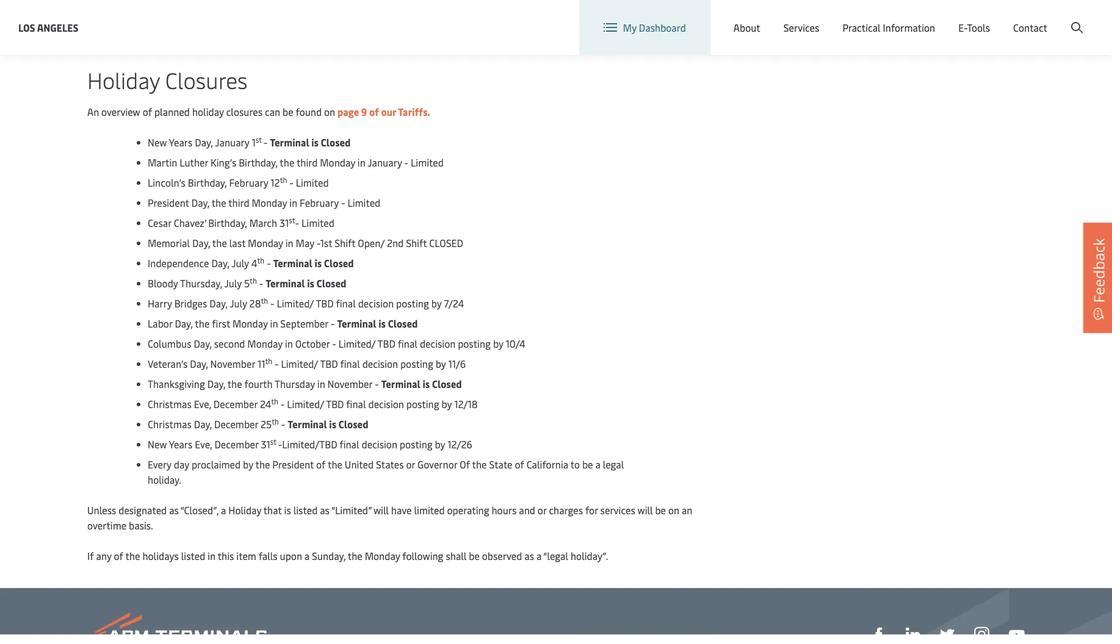 Task type: vqa. For each thing, say whether or not it's contained in the screenshot.


Task type: describe. For each thing, give the bounding box(es) containing it.
july inside harry bridges day, july 28 th - limited/ tbd final decision posting by 7/24
[[230, 297, 247, 310]]

day, for christmas
[[194, 418, 212, 431]]

king's
[[211, 156, 236, 169]]

of right state
[[515, 458, 524, 471]]

planned
[[154, 105, 190, 118]]

years for day,
[[169, 136, 193, 149]]

holiday
[[192, 105, 224, 118]]

monday down 28
[[233, 317, 268, 330]]

charges
[[549, 504, 583, 517]]

monday up 11
[[247, 337, 283, 350]]

"closed",
[[180, 504, 219, 517]]

october
[[295, 337, 330, 350]]

an
[[87, 105, 99, 118]]

martin
[[148, 156, 177, 169]]

lincoln's
[[148, 176, 186, 189]]

th for 5
[[250, 276, 257, 286]]

1
[[252, 136, 256, 149]]

harry bridges day, july 28 th - limited/ tbd final decision posting by 7/24
[[148, 296, 464, 310]]

9
[[361, 105, 367, 118]]

28
[[249, 297, 261, 310]]

"limited"
[[331, 504, 371, 517]]

holidays
[[142, 550, 179, 563]]

1 shift from the left
[[335, 237, 356, 250]]

- inside new years day, january 1 st - terminal is closed
[[264, 136, 268, 149]]

switch location button
[[749, 11, 838, 25]]

12/26
[[448, 438, 472, 451]]

by left 10/4
[[493, 337, 503, 350]]

1 horizontal spatial as
[[320, 504, 330, 517]]

be right shall
[[469, 550, 480, 563]]

tbd inside 'veteran's day, november 11 th - limited/ tbd final decision posting by 11/6'
[[320, 357, 338, 371]]

unless
[[87, 504, 116, 517]]

is inside unless designated as "closed", a holiday that is listed as "limited" will have limited operating hours and or charges for services will be on an overtime basis.
[[284, 504, 291, 517]]

unless designated as "closed", a holiday that is listed as "limited" will have limited operating hours and or charges for services will be on an overtime basis.
[[87, 504, 692, 532]]

th for 24
[[271, 397, 278, 407]]

in left the this
[[208, 550, 216, 563]]

in left 'may'
[[286, 237, 293, 250]]

operating
[[447, 504, 489, 517]]

president day, the third monday in february - limited
[[148, 196, 380, 209]]

in left september
[[270, 317, 278, 330]]

posting for 11/6
[[400, 357, 433, 371]]

memorial day, the last monday in may -1st shift open/ 2nd shift closed
[[148, 237, 463, 250]]

day, for thanksgiving
[[207, 378, 225, 391]]

switch location
[[769, 11, 838, 24]]

labor
[[148, 317, 172, 330]]

the right sunday,
[[348, 550, 362, 563]]

be right can
[[283, 105, 293, 118]]

holiday.
[[148, 473, 181, 487]]

that
[[264, 504, 282, 517]]

an
[[682, 504, 692, 517]]

1 horizontal spatial january
[[368, 156, 402, 169]]

veteran's day, november 11 th - limited/ tbd final decision posting by 11/6
[[148, 356, 466, 371]]

31 for cesar chavez' birthday, march 31
[[280, 216, 289, 230]]

menu
[[907, 11, 932, 25]]

our
[[381, 105, 396, 118]]

- up columbus day, second monday in october - limited/ tbd final decision posting by 10/4
[[331, 317, 335, 330]]

/
[[1016, 11, 1020, 24]]

fill 44 link
[[940, 626, 955, 635]]

designated
[[119, 504, 167, 517]]

e-tools button
[[959, 0, 990, 55]]

apmt footer logo image
[[87, 613, 267, 635]]

2 shift from the left
[[406, 237, 427, 250]]

the left first
[[195, 317, 210, 330]]

account
[[1053, 11, 1089, 24]]

limited inside lincoln's birthday, february 12 th - limited
[[296, 176, 329, 189]]

monday down the march
[[248, 237, 283, 250]]

by inside 'veteran's day, november 11 th - limited/ tbd final decision posting by 11/6'
[[436, 357, 446, 371]]

the down lincoln's birthday, february 12 th - limited
[[212, 196, 226, 209]]

st for terminal
[[256, 135, 262, 145]]

limited inside cesar chavez' birthday, march 31 st - limited
[[302, 216, 334, 230]]

closed inside bloody thursday, july 5 th - terminal is closed
[[316, 277, 346, 290]]

the left last
[[212, 237, 227, 250]]

- right 'may'
[[317, 237, 320, 250]]

bloody thursday, july 5 th - terminal is closed
[[148, 276, 346, 290]]

in down martin luther king's birthday, the third monday in january - limited
[[289, 196, 297, 209]]

an overview of planned holiday closures can be found on page 9 of our tariffs.
[[87, 105, 430, 118]]

luther
[[180, 156, 208, 169]]

login / create account link
[[968, 0, 1089, 36]]

christmas day, december 25 th - terminal is closed
[[148, 417, 368, 431]]

st for limited/tbd
[[270, 437, 276, 447]]

global menu
[[877, 11, 932, 25]]

december inside the new years eve, december 31 st -limited/tbd final decision posting by 12/26
[[215, 438, 259, 451]]

first
[[212, 317, 230, 330]]

basis.
[[129, 519, 153, 532]]

- down tariffs.
[[404, 156, 408, 169]]

birthday, inside lincoln's birthday, february 12 th - limited
[[188, 176, 227, 189]]

th for 11
[[265, 356, 272, 366]]

decision for 12/18
[[368, 398, 404, 411]]

is inside bloody thursday, july 5 th - terminal is closed
[[307, 277, 314, 290]]

cesar chavez' birthday, march 31 st - limited
[[148, 215, 334, 230]]

governor
[[418, 458, 457, 471]]

25
[[261, 418, 272, 431]]

found
[[296, 105, 322, 118]]

decision inside harry bridges day, july 28 th - limited/ tbd final decision posting by 7/24
[[358, 297, 394, 310]]

december for day,
[[214, 418, 258, 431]]

president inside every day proclaimed by the president of the united states or governor of the state of california to be a legal holiday.
[[272, 458, 314, 471]]

if any of the holidays listed in this item falls upon a sunday, the monday following shall be observed as a "legal holiday".
[[87, 550, 608, 563]]

day, inside new years day, january 1 st - terminal is closed
[[195, 136, 213, 149]]

closures
[[226, 105, 263, 118]]

in up christmas eve, december 24 th - limited/ tbd final decision posting by 12/18
[[317, 378, 325, 391]]

tbd inside christmas eve, december 24 th - limited/ tbd final decision posting by 12/18
[[326, 398, 344, 411]]

posting for 12/18
[[406, 398, 439, 411]]

the left fourth
[[228, 378, 242, 391]]

0 vertical spatial third
[[297, 156, 318, 169]]

12
[[271, 176, 280, 189]]

about
[[734, 21, 760, 34]]

of right the any
[[114, 550, 123, 563]]

tariffs.
[[398, 105, 430, 118]]

the down the 25
[[255, 458, 270, 471]]

tbd inside harry bridges day, july 28 th - limited/ tbd final decision posting by 7/24
[[316, 297, 334, 310]]

day
[[174, 458, 189, 471]]

july for day,
[[232, 257, 249, 270]]

legal
[[603, 458, 624, 471]]

closed inside christmas day, december 25 th - terminal is closed
[[339, 418, 368, 431]]

christmas eve, december 24 th - limited/ tbd final decision posting by 12/18
[[148, 397, 478, 411]]

- right october
[[332, 337, 336, 350]]

e-
[[959, 21, 967, 34]]

page
[[337, 105, 359, 118]]

thanksgiving day, the fourth thursday in november - terminal is closed
[[148, 378, 462, 391]]

a right upon
[[304, 550, 310, 563]]

if
[[87, 550, 94, 563]]

observed
[[482, 550, 522, 563]]

march
[[249, 216, 277, 230]]

new for eve,
[[148, 438, 167, 451]]

- inside the new years eve, december 31 st -limited/tbd final decision posting by 12/26
[[278, 438, 282, 451]]

columbus day, second monday in october - limited/ tbd final decision posting by 10/4
[[148, 337, 525, 350]]

by inside the new years eve, december 31 st -limited/tbd final decision posting by 12/26
[[435, 438, 445, 451]]

overtime
[[87, 519, 126, 532]]

services
[[784, 21, 819, 34]]

final for -limited/tbd final decision posting by 12/26
[[340, 438, 359, 451]]

global
[[877, 11, 905, 25]]

limited/ inside harry bridges day, july 28 th - limited/ tbd final decision posting by 7/24
[[277, 297, 314, 310]]

final for - limited/ tbd final decision posting by 11/6
[[340, 357, 360, 371]]

posting inside harry bridges day, july 28 th - limited/ tbd final decision posting by 7/24
[[396, 297, 429, 310]]

you tube link
[[1009, 627, 1025, 635]]

practical
[[843, 21, 881, 34]]

about button
[[734, 0, 760, 55]]

eve, inside the new years eve, december 31 st -limited/tbd final decision posting by 12/26
[[195, 438, 212, 451]]

1 will from the left
[[374, 504, 389, 517]]

th for 12
[[280, 175, 287, 185]]

is inside new years day, january 1 st - terminal is closed
[[311, 136, 319, 149]]

contact button
[[1013, 0, 1047, 55]]

this
[[218, 550, 234, 563]]

holiday".
[[571, 550, 608, 563]]

feedback button
[[1084, 223, 1112, 333]]

limited/tbd
[[282, 438, 337, 451]]

following
[[402, 550, 443, 563]]

have
[[391, 504, 412, 517]]

item
[[236, 550, 256, 563]]

february inside lincoln's birthday, february 12 th - limited
[[229, 176, 268, 189]]

and
[[519, 504, 535, 517]]

0 vertical spatial holiday
[[87, 65, 160, 95]]

monday down unless designated as "closed", a holiday that is listed as "limited" will have limited operating hours and or charges for services will be on an overtime basis.
[[365, 550, 400, 563]]



Task type: locate. For each thing, give the bounding box(es) containing it.
new inside new years day, january 1 st - terminal is closed
[[148, 136, 167, 149]]

monday down 12
[[252, 196, 287, 209]]

st inside cesar chavez' birthday, march 31 st - limited
[[289, 215, 295, 225]]

twitter image
[[940, 628, 955, 635]]

0 horizontal spatial will
[[374, 504, 389, 517]]

2 vertical spatial birthday,
[[208, 216, 247, 230]]

0 vertical spatial listed
[[293, 504, 318, 517]]

thanksgiving
[[148, 378, 205, 391]]

0 horizontal spatial president
[[148, 196, 189, 209]]

a inside every day proclaimed by the president of the united states or governor of the state of california to be a legal holiday.
[[595, 458, 600, 471]]

day, up first
[[210, 297, 227, 310]]

on
[[324, 105, 335, 118], [668, 504, 679, 517]]

0 vertical spatial or
[[406, 458, 415, 471]]

by inside christmas eve, december 24 th - limited/ tbd final decision posting by 12/18
[[442, 398, 452, 411]]

- right '4'
[[267, 257, 271, 270]]

st inside the new years eve, december 31 st -limited/tbd final decision posting by 12/26
[[270, 437, 276, 447]]

limited
[[411, 156, 444, 169], [296, 176, 329, 189], [348, 196, 380, 209], [302, 216, 334, 230]]

day, down chavez'
[[192, 237, 210, 250]]

los angeles link
[[18, 20, 78, 35]]

th down '4'
[[250, 276, 257, 286]]

0 horizontal spatial january
[[215, 136, 249, 149]]

day, left second
[[194, 337, 212, 350]]

to
[[571, 458, 580, 471]]

1 vertical spatial eve,
[[195, 438, 212, 451]]

1 vertical spatial holiday
[[228, 504, 261, 517]]

new inside the new years eve, december 31 st -limited/tbd final decision posting by 12/26
[[148, 438, 167, 451]]

5
[[244, 277, 250, 290]]

0 vertical spatial january
[[215, 136, 249, 149]]

christmas
[[148, 398, 192, 411], [148, 418, 192, 431]]

decision inside christmas eve, december 24 th - limited/ tbd final decision posting by 12/18
[[368, 398, 404, 411]]

on inside unless designated as "closed", a holiday that is listed as "limited" will have limited operating hours and or charges for services will be on an overtime basis.
[[668, 504, 679, 517]]

decision for 12/26
[[362, 438, 397, 451]]

st inside new years day, january 1 st - terminal is closed
[[256, 135, 262, 145]]

2 will from the left
[[638, 504, 653, 517]]

- inside the independence day, july 4 th - terminal is closed
[[267, 257, 271, 270]]

posting up 11/6 on the left of the page
[[458, 337, 491, 350]]

terminal
[[270, 136, 309, 149], [273, 257, 312, 270], [266, 277, 305, 290], [337, 317, 376, 330], [381, 378, 420, 391], [288, 418, 327, 431]]

thursday,
[[180, 277, 222, 290]]

my
[[623, 21, 637, 34]]

posting inside christmas eve, december 24 th - limited/ tbd final decision posting by 12/18
[[406, 398, 439, 411]]

as left "limited"
[[320, 504, 330, 517]]

years inside the new years eve, december 31 st -limited/tbd final decision posting by 12/26
[[169, 438, 193, 451]]

tools
[[967, 21, 990, 34]]

th inside the independence day, july 4 th - terminal is closed
[[257, 256, 264, 266]]

0 vertical spatial february
[[229, 176, 268, 189]]

as left "legal
[[525, 550, 534, 563]]

th inside lincoln's birthday, february 12 th - limited
[[280, 175, 287, 185]]

- inside harry bridges day, july 28 th - limited/ tbd final decision posting by 7/24
[[270, 297, 274, 310]]

memorial
[[148, 237, 190, 250]]

1 horizontal spatial will
[[638, 504, 653, 517]]

day, inside christmas day, december 25 th - terminal is closed
[[194, 418, 212, 431]]

by inside every day proclaimed by the president of the united states or governor of the state of california to be a legal holiday.
[[243, 458, 253, 471]]

veteran's
[[148, 357, 188, 371]]

1 vertical spatial st
[[289, 215, 295, 225]]

limited up 1st
[[302, 216, 334, 230]]

th inside 'veteran's day, november 11 th - limited/ tbd final decision posting by 11/6'
[[265, 356, 272, 366]]

- inside lincoln's birthday, february 12 th - limited
[[289, 176, 293, 189]]

my dashboard
[[623, 21, 686, 34]]

0 horizontal spatial st
[[256, 135, 262, 145]]

limited up open/
[[348, 196, 380, 209]]

by right proclaimed
[[243, 458, 253, 471]]

by left 12/26
[[435, 438, 445, 451]]

holiday inside unless designated as "closed", a holiday that is listed as "limited" will have limited operating hours and or charges for services will be on an overtime basis.
[[228, 504, 261, 517]]

th up fourth
[[265, 356, 272, 366]]

th for 4
[[257, 256, 264, 266]]

2 vertical spatial st
[[270, 437, 276, 447]]

day, for veteran's
[[190, 357, 208, 371]]

of left planned
[[143, 105, 152, 118]]

11
[[258, 357, 265, 371]]

on left an
[[668, 504, 679, 517]]

chavez'
[[174, 216, 206, 230]]

listed inside unless designated as "closed", a holiday that is listed as "limited" will have limited operating hours and or charges for services will be on an overtime basis.
[[293, 504, 318, 517]]

listed
[[293, 504, 318, 517], [181, 550, 205, 563]]

1 vertical spatial july
[[224, 277, 242, 290]]

0 vertical spatial years
[[169, 136, 193, 149]]

be inside every day proclaimed by the president of the united states or governor of the state of california to be a legal holiday.
[[582, 458, 593, 471]]

posting inside 'veteran's day, november 11 th - limited/ tbd final decision posting by 11/6'
[[400, 357, 433, 371]]

1 horizontal spatial president
[[272, 458, 314, 471]]

th for 25
[[272, 417, 279, 427]]

martin luther king's birthday, the third monday in january - limited
[[148, 156, 444, 169]]

posting left 12/18
[[406, 398, 439, 411]]

the left united
[[328, 458, 342, 471]]

day, for labor
[[175, 317, 193, 330]]

0 vertical spatial november
[[210, 357, 255, 371]]

november up christmas eve, december 24 th - limited/ tbd final decision posting by 12/18
[[328, 378, 372, 391]]

by left 11/6 on the left of the page
[[436, 357, 446, 371]]

0 vertical spatial president
[[148, 196, 189, 209]]

final inside 'veteran's day, november 11 th - limited/ tbd final decision posting by 11/6'
[[340, 357, 360, 371]]

1 vertical spatial january
[[368, 156, 402, 169]]

december up christmas day, december 25 th - terminal is closed
[[214, 398, 258, 411]]

columbus
[[148, 337, 191, 350]]

last
[[229, 237, 246, 250]]

limited/ inside christmas eve, december 24 th - limited/ tbd final decision posting by 12/18
[[287, 398, 324, 411]]

united
[[345, 458, 374, 471]]

day, for memorial
[[192, 237, 210, 250]]

third up cesar chavez' birthday, march 31 st - limited at the left of page
[[228, 196, 249, 209]]

february up president day, the third monday in february - limited at the left top of the page
[[229, 176, 268, 189]]

new up every
[[148, 438, 167, 451]]

eve, inside christmas eve, december 24 th - limited/ tbd final decision posting by 12/18
[[194, 398, 211, 411]]

0 vertical spatial july
[[232, 257, 249, 270]]

eve, down thanksgiving at the bottom of page
[[194, 398, 211, 411]]

24
[[260, 398, 271, 411]]

0 vertical spatial christmas
[[148, 398, 192, 411]]

monday
[[320, 156, 355, 169], [252, 196, 287, 209], [248, 237, 283, 250], [233, 317, 268, 330], [247, 337, 283, 350], [365, 550, 400, 563]]

shift
[[335, 237, 356, 250], [406, 237, 427, 250]]

by left 12/18
[[442, 398, 452, 411]]

11/6
[[448, 357, 466, 371]]

third
[[297, 156, 318, 169], [228, 196, 249, 209]]

1 vertical spatial or
[[538, 504, 547, 517]]

th down bloody thursday, july 5 th - terminal is closed
[[261, 296, 268, 306]]

president down "lincoln's"
[[148, 196, 189, 209]]

labor day, the first monday in september - terminal is closed
[[148, 317, 418, 330]]

limited down tariffs.
[[411, 156, 444, 169]]

1 horizontal spatial or
[[538, 504, 547, 517]]

july
[[232, 257, 249, 270], [224, 277, 242, 290], [230, 297, 247, 310]]

1 vertical spatial on
[[668, 504, 679, 517]]

new years day, january 1 st - terminal is closed
[[148, 135, 351, 149]]

2 vertical spatial july
[[230, 297, 247, 310]]

by left 7/24
[[431, 297, 442, 310]]

july left 28
[[230, 297, 247, 310]]

1 vertical spatial christmas
[[148, 418, 192, 431]]

terminal inside bloody thursday, july 5 th - terminal is closed
[[266, 277, 305, 290]]

or inside unless designated as "closed", a holiday that is listed as "limited" will have limited operating hours and or charges for services will be on an overtime basis.
[[538, 504, 547, 517]]

posting
[[396, 297, 429, 310], [458, 337, 491, 350], [400, 357, 433, 371], [406, 398, 439, 411], [400, 438, 433, 451]]

31 for new years eve, december 31
[[261, 438, 270, 451]]

may
[[296, 237, 314, 250]]

is inside the independence day, july 4 th - terminal is closed
[[315, 257, 322, 270]]

decision for 11/6
[[362, 357, 398, 371]]

final for - limited/ tbd final decision posting by 12/18
[[346, 398, 366, 411]]

be right to
[[582, 458, 593, 471]]

in
[[358, 156, 365, 169], [289, 196, 297, 209], [286, 237, 293, 250], [270, 317, 278, 330], [285, 337, 293, 350], [317, 378, 325, 391], [208, 550, 216, 563]]

christmas inside christmas day, december 25 th - terminal is closed
[[148, 418, 192, 431]]

31 inside the new years eve, december 31 st -limited/tbd final decision posting by 12/26
[[261, 438, 270, 451]]

closed inside the independence day, july 4 th - terminal is closed
[[324, 257, 354, 270]]

final inside christmas eve, december 24 th - limited/ tbd final decision posting by 12/18
[[346, 398, 366, 411]]

be
[[283, 105, 293, 118], [582, 458, 593, 471], [655, 504, 666, 517], [469, 550, 480, 563]]

1 new from the top
[[148, 136, 167, 149]]

1 horizontal spatial on
[[668, 504, 679, 517]]

posting for 12/26
[[400, 438, 433, 451]]

youtube image
[[1009, 630, 1025, 635]]

0 vertical spatial 31
[[280, 216, 289, 230]]

as left "closed",
[[169, 504, 179, 517]]

lincoln's birthday, february 12 th - limited
[[148, 175, 329, 189]]

day, up luther
[[195, 136, 213, 149]]

1 vertical spatial february
[[300, 196, 339, 209]]

th inside christmas eve, december 24 th - limited/ tbd final decision posting by 12/18
[[271, 397, 278, 407]]

december inside christmas day, december 25 th - terminal is closed
[[214, 418, 258, 431]]

1 christmas from the top
[[148, 398, 192, 411]]

- inside cesar chavez' birthday, march 31 st - limited
[[295, 216, 299, 230]]

december inside christmas eve, december 24 th - limited/ tbd final decision posting by 12/18
[[214, 398, 258, 411]]

1 horizontal spatial holiday
[[228, 504, 261, 517]]

0 horizontal spatial or
[[406, 458, 415, 471]]

final inside harry bridges day, july 28 th - limited/ tbd final decision posting by 7/24
[[336, 297, 356, 310]]

st up memorial day, the last monday in may -1st shift open/ 2nd shift closed
[[289, 215, 295, 225]]

practical information button
[[843, 0, 935, 55]]

0 vertical spatial eve,
[[194, 398, 211, 411]]

th inside bloody thursday, july 5 th - terminal is closed
[[250, 276, 257, 286]]

christmas for day,
[[148, 418, 192, 431]]

0 vertical spatial birthday,
[[239, 156, 278, 169]]

1 vertical spatial president
[[272, 458, 314, 471]]

31 down the 25
[[261, 438, 270, 451]]

0 horizontal spatial 31
[[261, 438, 270, 451]]

1 horizontal spatial 31
[[280, 216, 289, 230]]

overview
[[101, 105, 140, 118]]

a left "legal
[[537, 550, 542, 563]]

1 horizontal spatial third
[[297, 156, 318, 169]]

10/4
[[506, 337, 525, 350]]

1 vertical spatial listed
[[181, 550, 205, 563]]

or right states
[[406, 458, 415, 471]]

sunday,
[[312, 550, 346, 563]]

decision inside the new years eve, december 31 st -limited/tbd final decision posting by 12/26
[[362, 438, 397, 451]]

posting left 7/24
[[396, 297, 429, 310]]

new for day,
[[148, 136, 167, 149]]

as
[[169, 504, 179, 517], [320, 504, 330, 517], [525, 550, 534, 563]]

- inside bloody thursday, july 5 th - terminal is closed
[[259, 277, 263, 290]]

day, for columbus
[[194, 337, 212, 350]]

july for thursday,
[[224, 277, 242, 290]]

july left '4'
[[232, 257, 249, 270]]

day, inside harry bridges day, july 28 th - limited/ tbd final decision posting by 7/24
[[210, 297, 227, 310]]

login
[[990, 11, 1014, 24]]

th inside christmas day, december 25 th - terminal is closed
[[272, 417, 279, 427]]

2 christmas from the top
[[148, 418, 192, 431]]

limited/ up september
[[277, 297, 314, 310]]

third down found
[[297, 156, 318, 169]]

terminal inside the independence day, july 4 th - terminal is closed
[[273, 257, 312, 270]]

services button
[[784, 0, 819, 55]]

facebook image
[[872, 628, 886, 635]]

th up bloody thursday, july 5 th - terminal is closed
[[257, 256, 264, 266]]

january down page 9 of our tariffs. link on the left of the page
[[368, 156, 402, 169]]

eve,
[[194, 398, 211, 411], [195, 438, 212, 451]]

2 horizontal spatial st
[[289, 215, 295, 225]]

by inside harry bridges day, july 28 th - limited/ tbd final decision posting by 7/24
[[431, 297, 442, 310]]

limited/ inside 'veteran's day, november 11 th - limited/ tbd final decision posting by 11/6'
[[281, 357, 318, 371]]

any
[[96, 550, 112, 563]]

listed right holidays
[[181, 550, 205, 563]]

dashboard
[[639, 21, 686, 34]]

0 horizontal spatial third
[[228, 196, 249, 209]]

september
[[280, 317, 328, 330]]

los angeles
[[18, 21, 78, 34]]

in down 9
[[358, 156, 365, 169]]

1 vertical spatial november
[[328, 378, 372, 391]]

1 vertical spatial birthday,
[[188, 176, 227, 189]]

by
[[431, 297, 442, 310], [493, 337, 503, 350], [436, 357, 446, 371], [442, 398, 452, 411], [435, 438, 445, 451], [243, 458, 253, 471]]

1 vertical spatial years
[[169, 438, 193, 451]]

a
[[595, 458, 600, 471], [221, 504, 226, 517], [304, 550, 310, 563], [537, 550, 542, 563]]

a inside unless designated as "closed", a holiday that is listed as "limited" will have limited operating hours and or charges for services will be on an overtime basis.
[[221, 504, 226, 517]]

limited down martin luther king's birthday, the third monday in january - limited
[[296, 176, 329, 189]]

1 vertical spatial new
[[148, 438, 167, 451]]

hours
[[492, 504, 517, 517]]

listed right that
[[293, 504, 318, 517]]

terminal inside christmas day, december 25 th - terminal is closed
[[288, 418, 327, 431]]

1 years from the top
[[169, 136, 193, 149]]

shape link
[[872, 626, 886, 635]]

new years eve, december 31 st -limited/tbd final decision posting by 12/26
[[148, 437, 472, 451]]

feedback
[[1089, 238, 1109, 303]]

february up 1st
[[300, 196, 339, 209]]

limited/ up the thursday on the bottom of the page
[[281, 357, 318, 371]]

0 horizontal spatial february
[[229, 176, 268, 189]]

new
[[148, 136, 167, 149], [148, 438, 167, 451]]

"legal
[[543, 550, 568, 563]]

day, for independence
[[211, 257, 229, 270]]

monday down page
[[320, 156, 355, 169]]

birthday, inside cesar chavez' birthday, march 31 st - limited
[[208, 216, 247, 230]]

day, up thanksgiving at the bottom of page
[[190, 357, 208, 371]]

posting left 11/6 on the left of the page
[[400, 357, 433, 371]]

1 horizontal spatial st
[[270, 437, 276, 447]]

a left legal
[[595, 458, 600, 471]]

july left the 5
[[224, 277, 242, 290]]

years for eve,
[[169, 438, 193, 451]]

1 horizontal spatial shift
[[406, 237, 427, 250]]

linkedin image
[[906, 628, 921, 635]]

the right 'of'
[[472, 458, 487, 471]]

0 vertical spatial december
[[214, 398, 258, 411]]

day, for president
[[191, 196, 209, 209]]

the up 12
[[280, 156, 294, 169]]

- down columbus day, second monday in october - limited/ tbd final decision posting by 10/4
[[375, 378, 379, 391]]

november inside 'veteran's day, november 11 th - limited/ tbd final decision posting by 11/6'
[[210, 357, 255, 371]]

7/24
[[444, 297, 464, 310]]

day, down last
[[211, 257, 229, 270]]

st down an overview of planned holiday closures can be found on page 9 of our tariffs.
[[256, 135, 262, 145]]

cesar
[[148, 216, 171, 230]]

- right 28
[[270, 297, 274, 310]]

instagram image
[[974, 627, 989, 635]]

or right and
[[538, 504, 547, 517]]

independence
[[148, 257, 209, 270]]

day, inside 'veteran's day, november 11 th - limited/ tbd final decision posting by 11/6'
[[190, 357, 208, 371]]

2 new from the top
[[148, 438, 167, 451]]

in down labor day, the first monday in september - terminal is closed
[[285, 337, 293, 350]]

will right services
[[638, 504, 653, 517]]

1 horizontal spatial november
[[328, 378, 372, 391]]

global menu button
[[850, 0, 945, 36]]

july inside the independence day, july 4 th - terminal is closed
[[232, 257, 249, 270]]

login / create account
[[990, 11, 1089, 24]]

the
[[280, 156, 294, 169], [212, 196, 226, 209], [212, 237, 227, 250], [195, 317, 210, 330], [228, 378, 242, 391], [255, 458, 270, 471], [328, 458, 342, 471], [472, 458, 487, 471], [125, 550, 140, 563], [348, 550, 362, 563]]

of right 9
[[369, 105, 379, 118]]

february
[[229, 176, 268, 189], [300, 196, 339, 209]]

1 vertical spatial 31
[[261, 438, 270, 451]]

my dashboard button
[[604, 0, 686, 55]]

12/18
[[454, 398, 478, 411]]

birthday,
[[239, 156, 278, 169], [188, 176, 227, 189], [208, 216, 247, 230]]

christmas inside christmas eve, december 24 th - limited/ tbd final decision posting by 12/18
[[148, 398, 192, 411]]

0 horizontal spatial holiday
[[87, 65, 160, 95]]

be inside unless designated as "closed", a holiday that is listed as "limited" will have limited operating hours and or charges for services will be on an overtime basis.
[[655, 504, 666, 517]]

0 vertical spatial on
[[324, 105, 335, 118]]

0 horizontal spatial on
[[324, 105, 335, 118]]

posting inside the new years eve, december 31 st -limited/tbd final decision posting by 12/26
[[400, 438, 433, 451]]

- up memorial day, the last monday in may -1st shift open/ 2nd shift closed
[[341, 196, 345, 209]]

create
[[1023, 11, 1051, 24]]

th down martin luther king's birthday, the third monday in january - limited
[[280, 175, 287, 185]]

day, inside the independence day, july 4 th - terminal is closed
[[211, 257, 229, 270]]

falls
[[259, 550, 278, 563]]

january inside new years day, january 1 st - terminal is closed
[[215, 136, 249, 149]]

holiday
[[87, 65, 160, 95], [228, 504, 261, 517]]

th
[[280, 175, 287, 185], [257, 256, 264, 266], [250, 276, 257, 286], [261, 296, 268, 306], [265, 356, 272, 366], [271, 397, 278, 407], [272, 417, 279, 427]]

every day proclaimed by the president of the united states or governor of the state of california to be a legal holiday.
[[148, 458, 624, 487]]

2 vertical spatial december
[[215, 438, 259, 451]]

limited/ down thanksgiving day, the fourth thursday in november - terminal is closed
[[287, 398, 324, 411]]

president
[[148, 196, 189, 209], [272, 458, 314, 471]]

1 vertical spatial third
[[228, 196, 249, 209]]

is inside christmas day, december 25 th - terminal is closed
[[329, 418, 336, 431]]

- down christmas day, december 25 th - terminal is closed
[[278, 438, 282, 451]]

of down limited/tbd
[[316, 458, 326, 471]]

final inside the new years eve, december 31 st -limited/tbd final decision posting by 12/26
[[340, 438, 359, 451]]

new up martin
[[148, 136, 167, 149]]

- right the 5
[[259, 277, 263, 290]]

0 vertical spatial st
[[256, 135, 262, 145]]

- inside 'veteran's day, november 11 th - limited/ tbd final decision posting by 11/6'
[[275, 357, 279, 371]]

31 inside cesar chavez' birthday, march 31 st - limited
[[280, 216, 289, 230]]

years inside new years day, january 1 st - terminal is closed
[[169, 136, 193, 149]]

limited
[[414, 504, 445, 517]]

st down the 25
[[270, 437, 276, 447]]

2nd
[[387, 237, 404, 250]]

bloody
[[148, 277, 178, 290]]

2 years from the top
[[169, 438, 193, 451]]

the left holidays
[[125, 550, 140, 563]]

thursday
[[275, 378, 315, 391]]

0 horizontal spatial as
[[169, 504, 179, 517]]

or inside every day proclaimed by the president of the united states or governor of the state of california to be a legal holiday.
[[406, 458, 415, 471]]

2 horizontal spatial as
[[525, 550, 534, 563]]

th inside harry bridges day, july 28 th - limited/ tbd final decision posting by 7/24
[[261, 296, 268, 306]]

0 horizontal spatial november
[[210, 357, 255, 371]]

- inside christmas day, december 25 th - terminal is closed
[[281, 418, 285, 431]]

- right 1
[[264, 136, 268, 149]]

july inside bloody thursday, july 5 th - terminal is closed
[[224, 277, 242, 290]]

day, down the bridges
[[175, 317, 193, 330]]

december left the 25
[[214, 418, 258, 431]]

birthday, down luther
[[188, 176, 227, 189]]

decision inside 'veteran's day, november 11 th - limited/ tbd final decision posting by 11/6'
[[362, 357, 398, 371]]

can
[[265, 105, 280, 118]]

christmas for eve,
[[148, 398, 192, 411]]

e-tools
[[959, 21, 990, 34]]

0 horizontal spatial listed
[[181, 550, 205, 563]]

terminal inside new years day, january 1 st - terminal is closed
[[270, 136, 309, 149]]

1 horizontal spatial february
[[300, 196, 339, 209]]

closed inside new years day, january 1 st - terminal is closed
[[321, 136, 351, 149]]

1 horizontal spatial listed
[[293, 504, 318, 517]]

services
[[600, 504, 635, 517]]

birthday, down 1
[[239, 156, 278, 169]]

- right 12
[[289, 176, 293, 189]]

0 vertical spatial new
[[148, 136, 167, 149]]

or
[[406, 458, 415, 471], [538, 504, 547, 517]]

- inside christmas eve, december 24 th - limited/ tbd final decision posting by 12/18
[[281, 398, 285, 411]]

1 vertical spatial december
[[214, 418, 258, 431]]

december for eve,
[[214, 398, 258, 411]]

holiday left that
[[228, 504, 261, 517]]

limited/ right october
[[339, 337, 376, 350]]

st for limited
[[289, 215, 295, 225]]

november down second
[[210, 357, 255, 371]]

0 horizontal spatial shift
[[335, 237, 356, 250]]

th down fourth
[[271, 397, 278, 407]]



